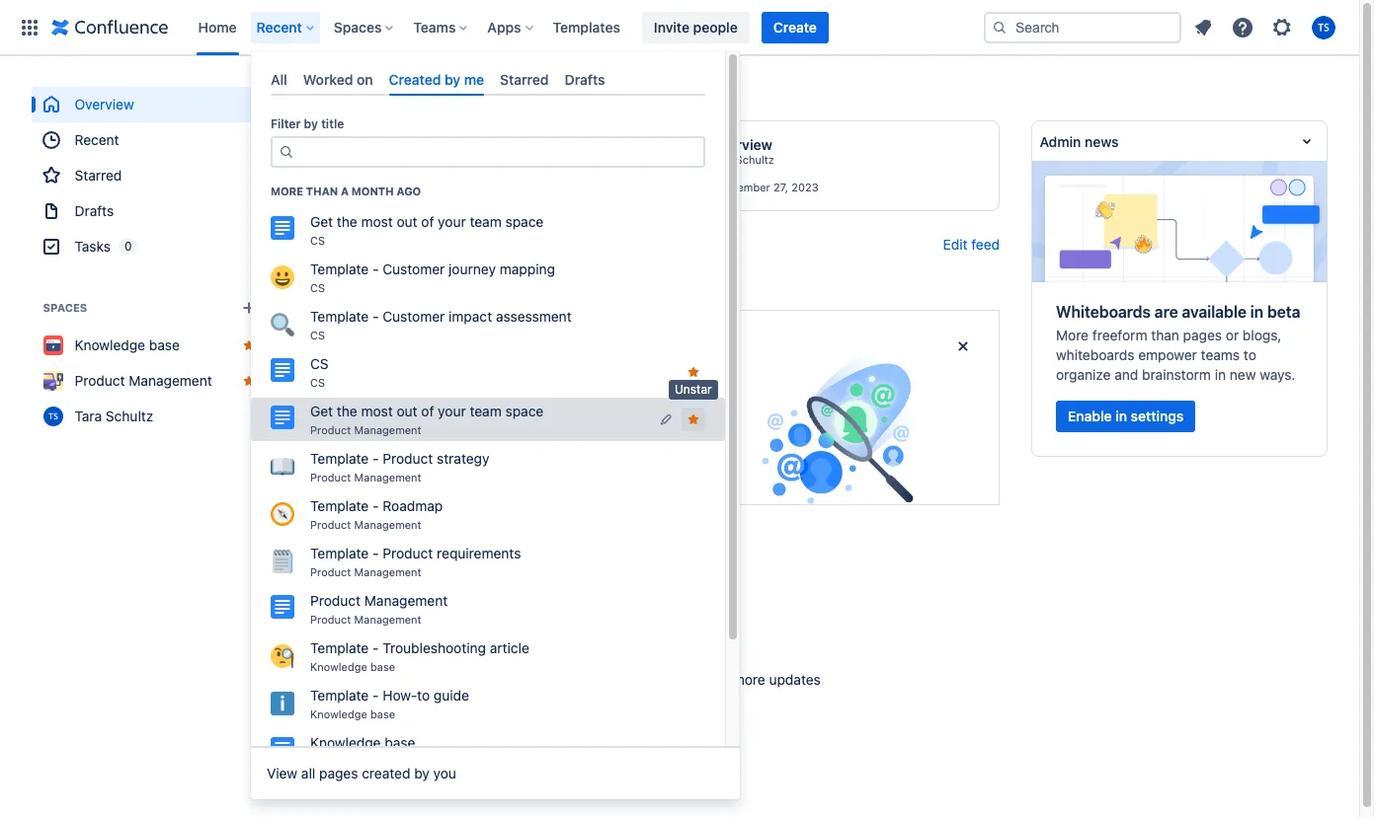 Task type: describe. For each thing, give the bounding box(es) containing it.
more than a month ago
[[271, 185, 421, 198]]

templates
[[553, 18, 620, 35]]

whiteboards are available in beta more freeform than pages or blogs, whiteboards empower teams to organize and brainstorm in new ways.
[[1056, 303, 1301, 383]]

stay
[[325, 367, 353, 384]]

2 horizontal spatial tara schultz link
[[710, 153, 774, 167]]

:book: image
[[271, 455, 294, 479]]

but
[[539, 387, 560, 404]]

by inside tab list
[[445, 71, 461, 88]]

whiteboards
[[1056, 303, 1151, 321]]

template - how-to guide knowledge base
[[310, 687, 469, 721]]

getting started in confluence
[[353, 136, 549, 153]]

about
[[407, 407, 444, 424]]

back
[[523, 672, 554, 689]]

view all pages created by you link
[[251, 755, 740, 794]]

we're keeping you in the loop
[[325, 338, 534, 356]]

in inside stay in-the-know by following people and spaces. their activity will show up in your feed, but you won't receive email notifications about it. add to, or edit, your feed anytime.
[[456, 387, 468, 404]]

created september 27, 2023
[[317, 181, 467, 194]]

and inside whiteboards are available in beta more freeform than pages or blogs, whiteboards empower teams to organize and brainstorm in new ways.
[[1115, 366, 1138, 383]]

freeform
[[1092, 327, 1147, 344]]

updates
[[769, 672, 821, 689]]

get the most out of your team space
[[310, 403, 544, 420]]

overview for overview tara schultz
[[710, 136, 773, 153]]

email
[[680, 387, 713, 404]]

up inside stay in-the-know by following people and spaces. their activity will show up in your feed, but you won't receive email notifications about it. add to, or edit, your feed anytime.
[[436, 387, 453, 404]]

your for check back later or refine your feed for more updates
[[647, 672, 675, 689]]

popular
[[443, 270, 491, 286]]

won't
[[591, 387, 626, 404]]

1 september from the left
[[361, 181, 418, 194]]

0 horizontal spatial knowledge base
[[75, 337, 180, 354]]

Filter by title text field
[[300, 138, 692, 166]]

by inside stay in-the-know by following people and spaces. their activity will show up in your feed, but you won't receive email notifications about it. add to, or edit, your feed anytime.
[[438, 367, 454, 384]]

1 vertical spatial the
[[476, 338, 499, 356]]

drafts inside tab list
[[565, 71, 605, 88]]

1 27, from the left
[[421, 181, 436, 194]]

star knowledge base image
[[686, 744, 701, 759]]

cs inside get the most out of your team space cs
[[310, 234, 325, 247]]

announcements button
[[508, 263, 653, 294]]

on
[[357, 71, 373, 88]]

by right created
[[414, 766, 430, 782]]

1 2023 from the left
[[440, 181, 467, 194]]

or inside stay in-the-know by following people and spaces. their activity will show up in your feed, but you won't receive email notifications about it. add to, or edit, your feed anytime.
[[513, 407, 526, 424]]

the for get the most out of your team space
[[337, 403, 357, 420]]

:book: image
[[271, 455, 294, 479]]

refine
[[607, 672, 644, 689]]

home link
[[192, 11, 243, 43]]

happening
[[416, 237, 487, 252]]

to inside whiteboards are available in beta more freeform than pages or blogs, whiteboards empower teams to organize and brainstorm in new ways.
[[1244, 347, 1256, 363]]

admin
[[1040, 133, 1082, 150]]

:compass: image
[[271, 503, 294, 526]]

worked
[[303, 71, 353, 88]]

team for get the most out of your team space cs
[[470, 213, 502, 230]]

- for template - customer journey mapping
[[372, 260, 379, 277]]

- for template - how-to guide knowledge base
[[372, 687, 379, 704]]

enable in settings link
[[1056, 401, 1196, 433]]

we're
[[325, 338, 366, 356]]

stay in-the-know by following people and spaces. their activity will show up in your feed, but you won't receive email notifications about it. add to, or edit, your feed anytime.
[[325, 367, 713, 424]]

filter by title
[[271, 117, 344, 132]]

base up created
[[385, 735, 415, 751]]

off
[[459, 88, 483, 103]]

apps
[[487, 18, 521, 35]]

Search field
[[984, 11, 1182, 43]]

following
[[458, 367, 515, 384]]

create link
[[761, 11, 829, 43]]

0 horizontal spatial schultz
[[106, 408, 154, 425]]

template for template - troubleshooting article knowledge base
[[310, 640, 369, 657]]

enable
[[1068, 408, 1112, 425]]

spaces inside popup button
[[334, 18, 382, 35]]

edit feed for the top edit feed button
[[943, 236, 1000, 253]]

where
[[352, 88, 395, 103]]

your for get the most out of your team space cs
[[438, 213, 466, 230]]

- for template - customer impact assessment
[[372, 308, 379, 325]]

pick
[[300, 88, 329, 103]]

it.
[[448, 407, 460, 424]]

tab list containing all
[[263, 63, 713, 96]]

confluence
[[473, 136, 549, 153]]

available
[[1182, 303, 1247, 321]]

following button
[[300, 263, 402, 294]]

organize
[[1056, 366, 1111, 383]]

overview tara schultz
[[710, 136, 774, 166]]

overview link
[[32, 87, 269, 122]]

new
[[1230, 366, 1256, 383]]

drafts inside group
[[75, 203, 114, 219]]

assessment
[[496, 308, 572, 325]]

you inside stay in-the-know by following people and spaces. their activity will show up in your feed, but you won't receive email notifications about it. add to, or edit, your feed anytime.
[[564, 387, 587, 404]]

keeping
[[370, 338, 426, 356]]

0 horizontal spatial spaces
[[43, 301, 88, 314]]

beta
[[1267, 303, 1301, 321]]

loop
[[503, 338, 534, 356]]

group containing overview
[[32, 87, 269, 265]]

global element
[[12, 0, 980, 55]]

notifications
[[325, 407, 403, 424]]

customer for impact
[[383, 308, 445, 325]]

apps button
[[482, 11, 541, 43]]

whiteboards
[[1056, 347, 1135, 363]]

worked on
[[303, 71, 373, 88]]

edit get the most out of your team space image
[[658, 412, 674, 427]]

management inside template - roadmap product management
[[354, 518, 421, 531]]

created for created by me
[[389, 71, 441, 88]]

recent inside group
[[75, 131, 120, 148]]

:wave: image
[[317, 138, 341, 162]]

guide
[[434, 687, 469, 704]]

of for get the most out of your team space cs
[[421, 213, 434, 230]]

knowledge up view all pages created by you on the left of page
[[310, 735, 381, 751]]

2 2023 from the left
[[792, 181, 819, 194]]

edit knowledge base image
[[658, 744, 674, 759]]

popular button
[[410, 263, 500, 294]]

anytime.
[[626, 407, 680, 424]]

feed inside stay in-the-know by following people and spaces. their activity will show up in your feed, but you won't receive email notifications about it. add to, or edit, your feed anytime.
[[594, 407, 622, 424]]

teams button
[[407, 11, 476, 43]]

get for get the most out of your team space cs
[[310, 213, 333, 230]]

left
[[427, 88, 456, 103]]

1 horizontal spatial tara schultz link
[[353, 153, 417, 167]]

created
[[362, 766, 410, 782]]

template for template - customer journey mapping
[[310, 260, 369, 277]]

you left left
[[398, 88, 424, 103]]

:grinning: image
[[271, 265, 294, 289]]

roadmap
[[383, 498, 443, 514]]

september 27, 2023
[[713, 181, 819, 194]]

impact
[[449, 308, 492, 325]]

more inside whiteboards are available in beta more freeform than pages or blogs, whiteboards empower teams to organize and brainstorm in new ways.
[[1056, 327, 1089, 344]]

enable in settings
[[1068, 408, 1184, 425]]

edit cs image
[[658, 364, 674, 380]]

0 vertical spatial knowledge base link
[[32, 328, 269, 364]]

cs cs
[[310, 355, 329, 389]]

- for template - roadmap product management
[[372, 498, 379, 514]]

their
[[646, 367, 679, 384]]

star this space image
[[241, 409, 257, 425]]

0 horizontal spatial more
[[271, 185, 303, 198]]

template - customer journey mapping
[[310, 260, 555, 277]]

check
[[479, 672, 520, 689]]

0 vertical spatial up
[[332, 88, 348, 103]]

in down impact
[[460, 338, 472, 356]]

in up 'blogs,'
[[1250, 303, 1264, 321]]

knowledge inside template - how-to guide knowledge base
[[310, 708, 367, 721]]

template for template - product strategy
[[310, 450, 369, 467]]

teams
[[413, 18, 456, 35]]

get the most out of your team space cs
[[310, 213, 544, 247]]

3 cs from the top
[[310, 329, 325, 342]]

0 horizontal spatial tara schultz
[[75, 408, 154, 425]]

2 vertical spatial or
[[590, 672, 603, 689]]

getting
[[353, 136, 402, 153]]

unstar cs image
[[686, 364, 701, 380]]

discover what's happening
[[300, 237, 487, 252]]

invite people button
[[642, 11, 750, 43]]

edit,
[[530, 407, 558, 424]]

- for template - product requirements
[[372, 545, 379, 562]]

settings
[[1131, 408, 1184, 425]]

cs inside cs cs
[[310, 376, 325, 389]]

by left title
[[304, 117, 318, 132]]

out for get the most out of your team space cs
[[397, 213, 417, 230]]



Task type: locate. For each thing, give the bounding box(es) containing it.
base down how-
[[370, 708, 395, 721]]

1 vertical spatial recent
[[75, 131, 120, 148]]

1 horizontal spatial 2023
[[792, 181, 819, 194]]

get down cs cs
[[310, 403, 333, 420]]

0 vertical spatial overview
[[75, 96, 135, 113]]

2 most from the top
[[361, 403, 393, 420]]

tab list
[[263, 63, 713, 96]]

admin news button
[[1032, 122, 1327, 161]]

banner containing home
[[0, 0, 1359, 55]]

spaces button
[[328, 11, 401, 43]]

recent up all
[[256, 18, 302, 35]]

the down stay
[[337, 403, 357, 420]]

templates link
[[547, 11, 626, 43]]

:notepad_spiral: image
[[271, 550, 294, 574], [271, 550, 294, 574]]

invite
[[654, 18, 690, 35]]

you right but
[[564, 387, 587, 404]]

1 vertical spatial spaces
[[43, 301, 88, 314]]

your profile and preferences image
[[1312, 15, 1336, 39]]

help icon image
[[1231, 15, 1255, 39]]

unstar this space image for knowledge base
[[241, 338, 257, 354]]

troubleshooting
[[383, 640, 486, 657]]

1 vertical spatial space
[[505, 403, 544, 420]]

created by me
[[389, 71, 484, 88]]

or right "later"
[[590, 672, 603, 689]]

0 horizontal spatial 27,
[[421, 181, 436, 194]]

1 vertical spatial pages
[[319, 766, 358, 782]]

add
[[463, 407, 489, 424]]

1 horizontal spatial recent
[[256, 18, 302, 35]]

overview up recent link
[[75, 96, 135, 113]]

template down discover
[[310, 260, 369, 277]]

0 vertical spatial the
[[337, 213, 357, 230]]

by
[[445, 71, 461, 88], [304, 117, 318, 132], [438, 367, 454, 384], [414, 766, 430, 782]]

starred inside tab list
[[500, 71, 549, 88]]

5 - from the top
[[372, 545, 379, 562]]

activity
[[325, 387, 371, 404]]

created inside tab list
[[389, 71, 441, 88]]

your right show
[[438, 403, 466, 420]]

your up happening
[[438, 213, 466, 230]]

more
[[271, 185, 303, 198], [1056, 327, 1089, 344]]

1 vertical spatial of
[[421, 403, 434, 420]]

started
[[406, 136, 454, 153]]

tara up month
[[353, 153, 375, 166]]

5 template from the top
[[310, 545, 369, 562]]

template - product strategy
[[310, 450, 489, 467]]

in right the enable
[[1116, 408, 1127, 425]]

1 horizontal spatial drafts
[[565, 71, 605, 88]]

tara schultz
[[353, 153, 417, 166], [75, 408, 154, 425]]

0 horizontal spatial overview
[[75, 96, 135, 113]]

1 space from the top
[[505, 213, 544, 230]]

to,
[[493, 407, 509, 424]]

get up discover
[[310, 213, 333, 230]]

up right pick
[[332, 88, 348, 103]]

0 horizontal spatial up
[[332, 88, 348, 103]]

cs up activity at top
[[310, 355, 329, 372]]

base up how-
[[370, 661, 395, 673]]

0 vertical spatial of
[[421, 213, 434, 230]]

of up happening
[[421, 213, 434, 230]]

3 template from the top
[[310, 450, 369, 467]]

1 horizontal spatial to
[[1244, 347, 1256, 363]]

starred down recent link
[[75, 167, 122, 184]]

for
[[711, 672, 729, 689]]

ago
[[397, 185, 421, 198]]

4 template from the top
[[310, 498, 369, 514]]

more left a
[[271, 185, 303, 198]]

mapping
[[500, 260, 555, 277]]

- left roadmap
[[372, 498, 379, 514]]

knowledge
[[75, 337, 146, 354], [310, 661, 367, 673], [310, 708, 367, 721], [310, 735, 381, 751]]

0 horizontal spatial or
[[513, 407, 526, 424]]

0 vertical spatial unstar this space image
[[241, 338, 257, 354]]

you
[[398, 88, 424, 103], [430, 338, 456, 356], [564, 387, 587, 404], [433, 766, 456, 782]]

more up whiteboards
[[1056, 327, 1089, 344]]

0 vertical spatial people
[[693, 18, 738, 35]]

5 cs from the top
[[310, 376, 325, 389]]

what's
[[365, 237, 413, 252]]

0 horizontal spatial people
[[518, 367, 562, 384]]

all
[[301, 766, 315, 782]]

and inside stay in-the-know by following people and spaces. their activity will show up in your feed, but you won't receive email notifications about it. add to, or edit, your feed anytime.
[[566, 367, 589, 384]]

0 horizontal spatial edit
[[337, 456, 362, 473]]

6 template from the top
[[310, 640, 369, 657]]

template for template - product requirements
[[310, 545, 369, 562]]

template for template - customer impact assessment
[[310, 308, 369, 325]]

customer down discover what's happening
[[383, 260, 445, 277]]

0 horizontal spatial 2023
[[440, 181, 467, 194]]

of left it.
[[421, 403, 434, 420]]

base inside template - how-to guide knowledge base
[[370, 708, 395, 721]]

the up discover
[[337, 213, 357, 230]]

recent link
[[32, 122, 269, 158]]

more than a month ago element
[[251, 208, 725, 818]]

1 vertical spatial knowledge base link
[[251, 730, 725, 773]]

1 out from the top
[[397, 213, 417, 230]]

in down teams
[[1215, 366, 1226, 383]]

you right created
[[433, 766, 456, 782]]

overview up september 27, 2023 at the right top of page
[[710, 136, 773, 153]]

0 horizontal spatial and
[[566, 367, 589, 384]]

your inside get the most out of your team space cs
[[438, 213, 466, 230]]

most for get the most out of your team space
[[361, 403, 393, 420]]

1 vertical spatial customer
[[383, 308, 445, 325]]

recent inside popup button
[[256, 18, 302, 35]]

in-
[[357, 367, 374, 384]]

overview inside group
[[75, 96, 135, 113]]

27,
[[421, 181, 436, 194], [773, 181, 788, 194]]

0 vertical spatial pages
[[1183, 327, 1222, 344]]

2 get from the top
[[310, 403, 333, 420]]

0 vertical spatial more
[[271, 185, 303, 198]]

1 vertical spatial get
[[310, 403, 333, 420]]

1 vertical spatial edit
[[337, 456, 362, 473]]

0 vertical spatial edit feed
[[943, 236, 1000, 253]]

tara inside "overview tara schultz"
[[710, 153, 732, 166]]

filter
[[271, 117, 301, 132]]

1 horizontal spatial pages
[[1183, 327, 1222, 344]]

how-
[[383, 687, 417, 704]]

4 - from the top
[[372, 498, 379, 514]]

search image
[[992, 19, 1008, 35]]

home
[[198, 18, 237, 35]]

people up but
[[518, 367, 562, 384]]

management
[[129, 372, 213, 389], [354, 423, 421, 436], [354, 471, 421, 484], [354, 518, 421, 531], [354, 566, 421, 579], [364, 592, 448, 609], [354, 613, 421, 626]]

unstar get the most out of your team space image
[[686, 412, 701, 427]]

than inside whiteboards are available in beta more freeform than pages or blogs, whiteboards empower teams to organize and brainstorm in new ways.
[[1151, 327, 1179, 344]]

1 horizontal spatial 27,
[[773, 181, 788, 194]]

people right invite
[[693, 18, 738, 35]]

3 - from the top
[[372, 450, 379, 467]]

knowledge base inside more than a month ago element
[[310, 735, 415, 751]]

1 horizontal spatial overview
[[710, 136, 773, 153]]

drafts up tasks at the top left
[[75, 203, 114, 219]]

product management for template - product strategy
[[310, 471, 421, 484]]

appswitcher icon image
[[18, 15, 41, 39]]

to up the new
[[1244, 347, 1256, 363]]

0 vertical spatial get
[[310, 213, 333, 230]]

strategy
[[437, 450, 489, 467]]

overview for overview
[[75, 96, 135, 113]]

template down template - roadmap product management
[[310, 545, 369, 562]]

admin news
[[1040, 133, 1119, 150]]

27, right ago
[[421, 181, 436, 194]]

most for get the most out of your team space cs
[[361, 213, 393, 230]]

1 vertical spatial more
[[1056, 327, 1089, 344]]

1 vertical spatial knowledge base
[[310, 735, 415, 751]]

team for get the most out of your team space
[[470, 403, 502, 420]]

spaces up on
[[334, 18, 382, 35]]

product management for get the most out of your team space
[[310, 423, 421, 436]]

- for template - product strategy
[[372, 450, 379, 467]]

1 vertical spatial people
[[518, 367, 562, 384]]

announcements
[[541, 270, 644, 286]]

will
[[375, 387, 395, 404]]

get inside get the most out of your team space cs
[[310, 213, 333, 230]]

schultz down product management link
[[106, 408, 154, 425]]

unstar this space image down create a space image
[[241, 338, 257, 354]]

- down product management product management
[[372, 640, 379, 657]]

space for get the most out of your team space cs
[[505, 213, 544, 230]]

starred inside group
[[75, 167, 122, 184]]

:compass: image
[[271, 503, 294, 526]]

1 horizontal spatial created
[[389, 71, 441, 88]]

created right on
[[389, 71, 441, 88]]

the up following
[[476, 338, 499, 356]]

september down getting on the left top of page
[[361, 181, 418, 194]]

knowledge right :information_source: image
[[310, 708, 367, 721]]

most up the what's
[[361, 213, 393, 230]]

most down the-
[[361, 403, 393, 420]]

1 vertical spatial out
[[397, 403, 417, 420]]

banner
[[0, 0, 1359, 55]]

1 vertical spatial or
[[513, 407, 526, 424]]

:information_source: image
[[271, 692, 294, 716]]

out inside get the most out of your team space cs
[[397, 213, 417, 230]]

:face_with_monocle: image
[[271, 645, 294, 668], [271, 645, 294, 668]]

empower
[[1138, 347, 1197, 363]]

1 vertical spatial unstar this space image
[[241, 373, 257, 389]]

pages right all
[[319, 766, 358, 782]]

schultz up created september 27, 2023
[[378, 153, 417, 166]]

in right started
[[457, 136, 469, 153]]

template
[[310, 260, 369, 277], [310, 308, 369, 325], [310, 450, 369, 467], [310, 498, 369, 514], [310, 545, 369, 562], [310, 640, 369, 657], [310, 687, 369, 704]]

0 vertical spatial customer
[[383, 260, 445, 277]]

2 customer from the top
[[383, 308, 445, 325]]

check back later or refine your feed for more updates
[[479, 672, 821, 689]]

up up it.
[[436, 387, 453, 404]]

1 most from the top
[[361, 213, 393, 230]]

template right :compass: icon
[[310, 498, 369, 514]]

unstar tooltip
[[669, 381, 718, 400]]

1 vertical spatial created
[[317, 181, 358, 194]]

1 - from the top
[[372, 260, 379, 277]]

6 - from the top
[[372, 640, 379, 657]]

1 vertical spatial overview
[[710, 136, 773, 153]]

knowledge base up product management link
[[75, 337, 180, 354]]

1 vertical spatial than
[[1151, 327, 1179, 344]]

1 horizontal spatial more
[[1056, 327, 1089, 344]]

1 horizontal spatial up
[[436, 387, 453, 404]]

0 vertical spatial starred
[[500, 71, 549, 88]]

drafts
[[565, 71, 605, 88], [75, 203, 114, 219]]

product management
[[75, 372, 213, 389], [310, 423, 421, 436], [310, 471, 421, 484], [310, 566, 421, 579]]

1 horizontal spatial and
[[1115, 366, 1138, 383]]

:wave: image
[[317, 138, 341, 162]]

0 horizontal spatial pages
[[319, 766, 358, 782]]

your for get the most out of your team space
[[438, 403, 466, 420]]

template - roadmap product management
[[310, 498, 443, 531]]

0 horizontal spatial created
[[317, 181, 358, 194]]

1 horizontal spatial or
[[590, 672, 603, 689]]

view
[[267, 766, 297, 782]]

product management product management
[[310, 592, 448, 626]]

or inside whiteboards are available in beta more freeform than pages or blogs, whiteboards empower teams to organize and brainstorm in new ways.
[[1226, 327, 1239, 344]]

your right refine
[[647, 672, 675, 689]]

:mag: image
[[271, 313, 294, 337]]

ways.
[[1260, 366, 1296, 383]]

0 vertical spatial space
[[505, 213, 544, 230]]

2 - from the top
[[372, 308, 379, 325]]

0 horizontal spatial tara
[[75, 408, 102, 425]]

cs right :grinning: icon
[[310, 281, 325, 294]]

unstar this space image up star this space icon
[[241, 373, 257, 389]]

template right :information_source: image
[[310, 687, 369, 704]]

1 vertical spatial edit feed
[[337, 456, 395, 473]]

0 vertical spatial tara schultz
[[353, 153, 417, 166]]

created
[[389, 71, 441, 88], [317, 181, 358, 194]]

title
[[321, 117, 344, 132]]

1 unstar this space image from the top
[[241, 338, 257, 354]]

0 horizontal spatial september
[[361, 181, 418, 194]]

the inside get the most out of your team space cs
[[337, 213, 357, 230]]

2 cs from the top
[[310, 281, 325, 294]]

space inside get the most out of your team space cs
[[505, 213, 544, 230]]

by left me
[[445, 71, 461, 88]]

drafts link
[[32, 194, 269, 229]]

cs right :mag: image
[[310, 329, 325, 342]]

feed,
[[503, 387, 536, 404]]

template - product requirements
[[310, 545, 521, 562]]

2 horizontal spatial or
[[1226, 327, 1239, 344]]

1 horizontal spatial edit feed button
[[943, 235, 1000, 255]]

by right know
[[438, 367, 454, 384]]

0 vertical spatial to
[[1244, 347, 1256, 363]]

settings icon image
[[1270, 15, 1294, 39]]

0 vertical spatial created
[[389, 71, 441, 88]]

knowledge base up view all pages created by you on the left of page
[[310, 735, 415, 751]]

tara down product management link
[[75, 408, 102, 425]]

team
[[470, 213, 502, 230], [470, 403, 502, 420]]

1 vertical spatial starred
[[75, 167, 122, 184]]

people inside button
[[693, 18, 738, 35]]

7 - from the top
[[372, 687, 379, 704]]

1 vertical spatial tara schultz
[[75, 408, 154, 425]]

1 get from the top
[[310, 213, 333, 230]]

template up we're
[[310, 308, 369, 325]]

1 vertical spatial up
[[436, 387, 453, 404]]

to inside template - how-to guide knowledge base
[[417, 687, 430, 704]]

product inside template - roadmap product management
[[310, 518, 351, 531]]

- for template - troubleshooting article knowledge base
[[372, 640, 379, 657]]

1 horizontal spatial spaces
[[334, 18, 382, 35]]

than left a
[[306, 185, 338, 198]]

more
[[733, 672, 765, 689]]

2 template from the top
[[310, 308, 369, 325]]

product
[[75, 372, 126, 389], [310, 423, 351, 436], [383, 450, 433, 467], [310, 471, 351, 484], [310, 518, 351, 531], [383, 545, 433, 562], [310, 566, 351, 579], [310, 592, 361, 609], [310, 613, 351, 626]]

- left how-
[[372, 687, 379, 704]]

2 unstar this space image from the top
[[241, 373, 257, 389]]

in up it.
[[456, 387, 468, 404]]

tara schultz down product management link
[[75, 408, 154, 425]]

tara schultz link
[[353, 153, 417, 167], [710, 153, 774, 167], [32, 399, 269, 435]]

1 horizontal spatial tara
[[353, 153, 375, 166]]

create a space image
[[237, 296, 261, 320]]

to
[[1244, 347, 1256, 363], [417, 687, 430, 704]]

base inside template - troubleshooting article knowledge base
[[370, 661, 395, 673]]

of inside get the most out of your team space cs
[[421, 213, 434, 230]]

than up empower
[[1151, 327, 1179, 344]]

most inside get the most out of your team space cs
[[361, 213, 393, 230]]

you down "template - customer impact assessment"
[[430, 338, 456, 356]]

0 vertical spatial than
[[306, 185, 338, 198]]

knowledge inside template - troubleshooting article knowledge base
[[310, 661, 367, 673]]

0 horizontal spatial starred
[[75, 167, 122, 184]]

- down template - roadmap product management
[[372, 545, 379, 562]]

27, down "overview tara schultz"
[[773, 181, 788, 194]]

drafts down templates link
[[565, 71, 605, 88]]

2 team from the top
[[470, 403, 502, 420]]

unstar this space image inside product management link
[[241, 373, 257, 389]]

cs down we're
[[310, 376, 325, 389]]

knowledge up product management link
[[75, 337, 146, 354]]

template inside template - roadmap product management
[[310, 498, 369, 514]]

1 vertical spatial most
[[361, 403, 393, 420]]

unstar this space image
[[241, 338, 257, 354], [241, 373, 257, 389]]

overview inside "overview tara schultz"
[[710, 136, 773, 153]]

1 horizontal spatial than
[[1151, 327, 1179, 344]]

0 vertical spatial knowledge base
[[75, 337, 180, 354]]

or up teams
[[1226, 327, 1239, 344]]

pages down available
[[1183, 327, 1222, 344]]

the for get the most out of your team space cs
[[337, 213, 357, 230]]

2 of from the top
[[421, 403, 434, 420]]

knowledge base link
[[32, 328, 269, 364], [251, 730, 725, 773]]

view all pages created by you
[[267, 766, 456, 782]]

space
[[505, 213, 544, 230], [505, 403, 544, 420]]

1 horizontal spatial september
[[713, 181, 770, 194]]

1 of from the top
[[421, 213, 434, 230]]

and left spaces.
[[566, 367, 589, 384]]

starred
[[500, 71, 549, 88], [75, 167, 122, 184]]

most
[[361, 213, 393, 230], [361, 403, 393, 420]]

starred right me
[[500, 71, 549, 88]]

0
[[125, 239, 132, 254]]

schultz up september 27, 2023 at the right top of page
[[736, 153, 774, 166]]

1 horizontal spatial schultz
[[378, 153, 417, 166]]

1 team from the top
[[470, 213, 502, 230]]

discover
[[300, 237, 362, 252]]

base up product management link
[[149, 337, 180, 354]]

or
[[1226, 327, 1239, 344], [513, 407, 526, 424], [590, 672, 603, 689]]

0 vertical spatial edit feed button
[[943, 235, 1000, 255]]

0 horizontal spatial to
[[417, 687, 430, 704]]

product management for template - product requirements
[[310, 566, 421, 579]]

template inside template - troubleshooting article knowledge base
[[310, 640, 369, 657]]

team inside get the most out of your team space cs
[[470, 213, 502, 230]]

get for get the most out of your team space
[[310, 403, 333, 420]]

edit feed inside button
[[337, 456, 395, 473]]

0 horizontal spatial edit feed button
[[325, 449, 407, 481]]

out right will
[[397, 403, 417, 420]]

created down :wave: image
[[317, 181, 358, 194]]

:information_source: image
[[271, 692, 294, 716]]

out up discover what's happening
[[397, 213, 417, 230]]

2 out from the top
[[397, 403, 417, 420]]

1 vertical spatial drafts
[[75, 203, 114, 219]]

customer up we're keeping you in the loop
[[383, 308, 445, 325]]

base
[[149, 337, 180, 354], [370, 661, 395, 673], [370, 708, 395, 721], [385, 735, 415, 751]]

- inside template - how-to guide knowledge base
[[372, 687, 379, 704]]

0 vertical spatial edit
[[943, 236, 968, 253]]

1 vertical spatial edit feed button
[[325, 449, 407, 481]]

a
[[341, 185, 349, 198]]

template for template - roadmap product management
[[310, 498, 369, 514]]

1 vertical spatial team
[[470, 403, 502, 420]]

group
[[32, 87, 269, 265]]

your right 'edit,'
[[562, 407, 590, 424]]

template inside template - how-to guide knowledge base
[[310, 687, 369, 704]]

are
[[1155, 303, 1178, 321]]

cs up following button
[[310, 234, 325, 247]]

0 vertical spatial recent
[[256, 18, 302, 35]]

template - troubleshooting article knowledge base
[[310, 640, 529, 673]]

0 horizontal spatial drafts
[[75, 203, 114, 219]]

:mag: image
[[271, 313, 294, 337]]

2 vertical spatial the
[[337, 403, 357, 420]]

template down the notifications
[[310, 450, 369, 467]]

2 space from the top
[[505, 403, 544, 420]]

- inside template - troubleshooting article knowledge base
[[372, 640, 379, 657]]

1 horizontal spatial tara schultz
[[353, 153, 417, 166]]

created for created september 27, 2023
[[317, 181, 358, 194]]

people inside stay in-the-know by following people and spaces. their activity will show up in your feed, but you won't receive email notifications about it. add to, or edit, your feed anytime.
[[518, 367, 562, 384]]

unstar this space image for product management
[[241, 373, 257, 389]]

2 27, from the left
[[773, 181, 788, 194]]

1 customer from the top
[[383, 260, 445, 277]]

pages inside whiteboards are available in beta more freeform than pages or blogs, whiteboards empower teams to organize and brainstorm in new ways.
[[1183, 327, 1222, 344]]

0 horizontal spatial tara schultz link
[[32, 399, 269, 435]]

customer for journey
[[383, 260, 445, 277]]

tara schultz up created september 27, 2023
[[353, 153, 417, 166]]

and down whiteboards
[[1115, 366, 1138, 383]]

- inside template - roadmap product management
[[372, 498, 379, 514]]

than
[[306, 185, 338, 198], [1151, 327, 1179, 344]]

close message box image
[[951, 335, 975, 359]]

0 horizontal spatial edit feed
[[337, 456, 395, 473]]

0 vertical spatial team
[[470, 213, 502, 230]]

0 vertical spatial out
[[397, 213, 417, 230]]

0 vertical spatial spaces
[[334, 18, 382, 35]]

cs
[[310, 234, 325, 247], [310, 281, 325, 294], [310, 329, 325, 342], [310, 355, 329, 372], [310, 376, 325, 389]]

1 horizontal spatial starred
[[500, 71, 549, 88]]

news
[[1085, 133, 1119, 150]]

september down "overview tara schultz"
[[713, 181, 770, 194]]

or right to,
[[513, 407, 526, 424]]

space for get the most out of your team space
[[505, 403, 544, 420]]

template for template - how-to guide knowledge base
[[310, 687, 369, 704]]

month
[[351, 185, 394, 198]]

notification icon image
[[1191, 15, 1215, 39]]

edit feed for bottom edit feed button
[[337, 456, 395, 473]]

0 horizontal spatial than
[[306, 185, 338, 198]]

4 cs from the top
[[310, 355, 329, 372]]

template down product management product management
[[310, 640, 369, 657]]

schultz inside "overview tara schultz"
[[736, 153, 774, 166]]

of for get the most out of your team space
[[421, 403, 434, 420]]

7 template from the top
[[310, 687, 369, 704]]

spaces down tasks at the top left
[[43, 301, 88, 314]]

following
[[333, 270, 393, 286]]

:grinning: image
[[271, 265, 294, 289]]

recent down overview link
[[75, 131, 120, 148]]

to left guide
[[417, 687, 430, 704]]

1 cs from the top
[[310, 234, 325, 247]]

tara up september 27, 2023 at the right top of page
[[710, 153, 732, 166]]

confluence image
[[51, 15, 168, 39], [51, 15, 168, 39]]

customer
[[383, 260, 445, 277], [383, 308, 445, 325]]

- up keeping
[[372, 308, 379, 325]]

2 september from the left
[[713, 181, 770, 194]]

1 horizontal spatial edit
[[943, 236, 968, 253]]

template - customer impact assessment
[[310, 308, 572, 325]]

1 template from the top
[[310, 260, 369, 277]]

out for get the most out of your team space
[[397, 403, 417, 420]]

1 horizontal spatial knowledge base
[[310, 735, 415, 751]]

your down following
[[471, 387, 499, 404]]



Task type: vqa. For each thing, say whether or not it's contained in the screenshot.


